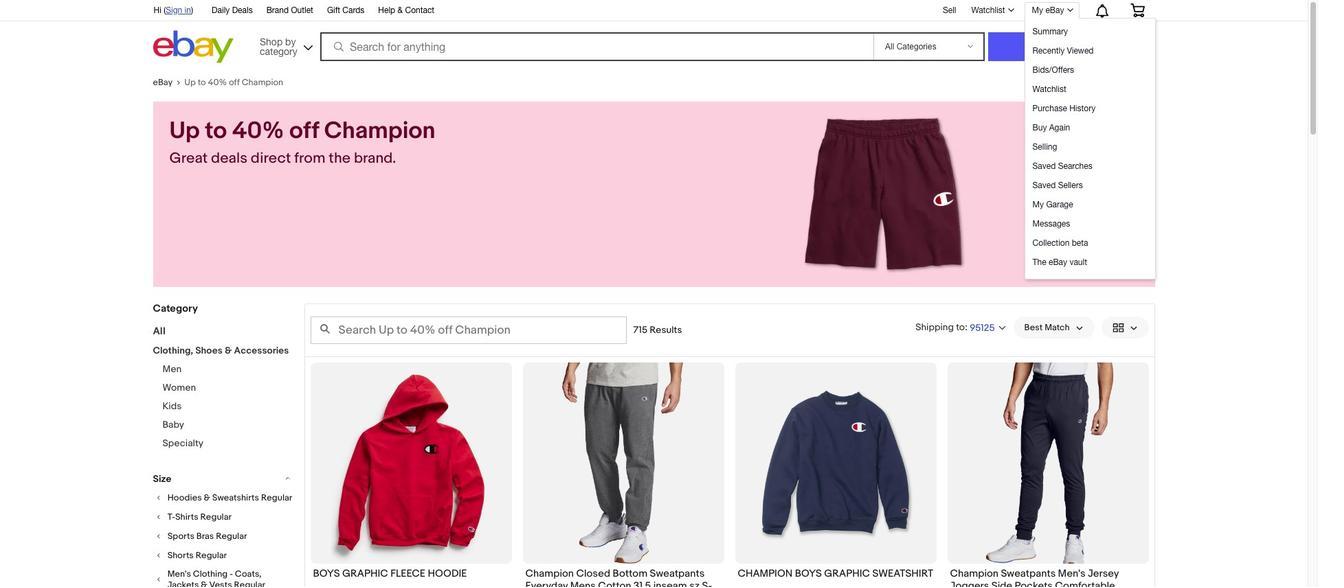 Task type: locate. For each thing, give the bounding box(es) containing it.
sweatpants right joggers
[[1001, 568, 1056, 581]]

recently viewed
[[1033, 46, 1094, 56]]

garage
[[1046, 200, 1073, 210]]

& right help
[[398, 5, 403, 15]]

1 saved from the top
[[1033, 161, 1056, 171]]

graphic left the "fleece"
[[342, 568, 388, 581]]

my inside 'link'
[[1032, 5, 1043, 15]]

to for shipping to : 95125
[[956, 321, 965, 333]]

0 horizontal spatial graphic
[[342, 568, 388, 581]]

0 vertical spatial up
[[184, 77, 196, 88]]

regular up clothing
[[196, 550, 227, 561]]

sweatpants inside "champion closed bottom sweatpants everyday mens cotton 31.5 inseam sz s"
[[650, 568, 705, 581]]

size button
[[153, 473, 294, 485]]

ebay
[[1045, 5, 1064, 15], [153, 77, 173, 88], [1049, 258, 1067, 267]]

0 vertical spatial watchlist
[[971, 5, 1005, 15]]

regular right 'sweatshirts'
[[261, 493, 292, 504]]

best match
[[1024, 322, 1070, 333]]

& left "vests"
[[201, 580, 207, 588]]

bottom
[[613, 568, 647, 581]]

& up t-shirts regular
[[204, 493, 210, 504]]

up inside up to 40% off champion great deals direct from the brand.
[[169, 117, 200, 146]]

sweatpants
[[650, 568, 705, 581], [1001, 568, 1056, 581]]

champion up brand.
[[324, 117, 435, 146]]

pockets
[[1015, 580, 1053, 588]]

champion left pockets
[[950, 568, 999, 581]]

saved up the my garage
[[1033, 181, 1056, 190]]

watchlist link right sell link
[[964, 2, 1020, 19]]

my up summary in the right of the page
[[1032, 5, 1043, 15]]

men's left jersey
[[1058, 568, 1086, 581]]

up to 40% off champion
[[184, 77, 283, 88]]

1 boys from the left
[[313, 568, 340, 581]]

to up "deals"
[[205, 117, 227, 146]]

regular inside men's clothing - coats, jackets & vests regular
[[234, 580, 265, 588]]

champion sweatpants men's jersey joggers side pockets comfortable athletic fit image
[[969, 363, 1127, 564]]

baby link
[[163, 419, 184, 431]]

2 sweatpants from the left
[[1001, 568, 1056, 581]]

1 vertical spatial my
[[1033, 200, 1044, 210]]

graphic left sweatshirt in the right bottom of the page
[[824, 568, 870, 581]]

0 horizontal spatial 40%
[[208, 77, 227, 88]]

Enter your search keyword text field
[[310, 317, 626, 344]]

champion boys graphic sweatshirt image
[[756, 363, 915, 564]]

off inside up to 40% off champion great deals direct from the brand.
[[289, 117, 319, 146]]

my ebay link
[[1024, 2, 1079, 19]]

1 horizontal spatial watchlist link
[[1029, 80, 1153, 99]]

1 horizontal spatial sweatpants
[[1001, 568, 1056, 581]]

summary link
[[1029, 22, 1153, 41]]

saved
[[1033, 161, 1056, 171], [1033, 181, 1056, 190]]

again
[[1049, 123, 1070, 133]]

regular right "-"
[[234, 580, 265, 588]]

to inside "shipping to : 95125"
[[956, 321, 965, 333]]

sell
[[943, 5, 956, 15]]

& right shoes
[[225, 345, 232, 357]]

0 horizontal spatial off
[[229, 77, 240, 88]]

shorts
[[167, 550, 194, 561]]

off for up to 40% off champion great deals direct from the brand.
[[289, 117, 319, 146]]

gift cards link
[[327, 3, 364, 19]]

to right ebay link at top
[[198, 77, 206, 88]]

0 vertical spatial saved
[[1033, 161, 1056, 171]]

Search for anything text field
[[322, 34, 871, 60]]

regular inside dropdown button
[[196, 550, 227, 561]]

men's inside men's clothing - coats, jackets & vests regular
[[167, 569, 191, 580]]

buy again
[[1033, 123, 1070, 133]]

1 vertical spatial to
[[205, 117, 227, 146]]

champion sweatpants men's jersey joggers side pockets comfortabl link
[[950, 568, 1146, 588]]

shorts regular button
[[153, 550, 294, 562]]

saved for saved sellers
[[1033, 181, 1056, 190]]

recently viewed link
[[1029, 41, 1153, 60]]

0 horizontal spatial watchlist link
[[964, 2, 1020, 19]]

watchlist up purchase
[[1033, 85, 1066, 94]]

t-
[[167, 512, 175, 523]]

saved for saved searches
[[1033, 161, 1056, 171]]

31.5
[[633, 580, 651, 588]]

1 sweatpants from the left
[[650, 568, 705, 581]]

up for up to 40% off champion great deals direct from the brand.
[[169, 117, 200, 146]]

vests
[[209, 580, 232, 588]]

saved sellers
[[1033, 181, 1083, 190]]

watchlist link up history
[[1029, 80, 1153, 99]]

kids link
[[163, 401, 182, 412]]

my left garage
[[1033, 200, 1044, 210]]

sweatpants right bottom
[[650, 568, 705, 581]]

0 horizontal spatial men's
[[167, 569, 191, 580]]

all
[[153, 325, 165, 338]]

saved down selling
[[1033, 161, 1056, 171]]

champion inside champion sweatpants men's jersey joggers side pockets comfortabl
[[950, 568, 999, 581]]

champion inside "champion closed bottom sweatpants everyday mens cotton 31.5 inseam sz s"
[[525, 568, 574, 581]]

champion
[[242, 77, 283, 88], [324, 117, 435, 146], [525, 568, 574, 581], [950, 568, 999, 581]]

715
[[633, 324, 648, 336]]

2 vertical spatial to
[[956, 321, 965, 333]]

up to 40% off champion great deals direct from the brand.
[[169, 117, 435, 168]]

boys graphic fleece hoodie
[[313, 568, 467, 581]]

great
[[169, 150, 208, 168]]

sports bras regular button
[[153, 531, 294, 543]]

1 vertical spatial saved
[[1033, 181, 1056, 190]]

men's down shorts
[[167, 569, 191, 580]]

jersey
[[1088, 568, 1119, 581]]

1 horizontal spatial men's
[[1058, 568, 1086, 581]]

0 horizontal spatial sweatpants
[[650, 568, 705, 581]]

results
[[650, 324, 682, 336]]

off for up to 40% off champion
[[229, 77, 240, 88]]

women link
[[163, 382, 196, 394]]

fleece
[[390, 568, 425, 581]]

40% inside up to 40% off champion great deals direct from the brand.
[[232, 117, 284, 146]]

champion left closed
[[525, 568, 574, 581]]

to left 95125
[[956, 321, 965, 333]]

0 vertical spatial ebay
[[1045, 5, 1064, 15]]

clothing
[[193, 569, 228, 580]]

specialty
[[163, 438, 203, 449]]

collection beta
[[1033, 238, 1088, 248]]

1 vertical spatial up
[[169, 117, 200, 146]]

1 vertical spatial off
[[289, 117, 319, 146]]

1 vertical spatial 40%
[[232, 117, 284, 146]]

sports
[[167, 531, 194, 542]]

ebay for the ebay vault
[[1049, 258, 1067, 267]]

0 vertical spatial to
[[198, 77, 206, 88]]

0 vertical spatial 40%
[[208, 77, 227, 88]]

mens
[[570, 580, 596, 588]]

bids/offers link
[[1029, 60, 1153, 80]]

1 horizontal spatial graphic
[[824, 568, 870, 581]]

watchlist right sell link
[[971, 5, 1005, 15]]

0 vertical spatial my
[[1032, 5, 1043, 15]]

watchlist for "watchlist" link to the right
[[1033, 85, 1066, 94]]

2 saved from the top
[[1033, 181, 1056, 190]]

1 horizontal spatial boys
[[795, 568, 822, 581]]

up
[[184, 77, 196, 88], [169, 117, 200, 146]]

0 vertical spatial watchlist link
[[964, 2, 1020, 19]]

off
[[229, 77, 240, 88], [289, 117, 319, 146]]

purchase history
[[1033, 104, 1095, 113]]

daily
[[212, 5, 230, 15]]

buy again link
[[1029, 118, 1153, 137]]

shop by category banner
[[146, 0, 1156, 280]]

1 horizontal spatial 40%
[[232, 117, 284, 146]]

champion closed bottom sweatpants everyday mens cotton 31.5 inseam sz s link
[[525, 568, 721, 588]]

my for my garage
[[1033, 200, 1044, 210]]

help & contact
[[378, 5, 434, 15]]

daily deals
[[212, 5, 253, 15]]

1 horizontal spatial watchlist
[[1033, 85, 1066, 94]]

0 horizontal spatial boys
[[313, 568, 340, 581]]

everyday
[[525, 580, 568, 588]]

joggers
[[950, 580, 989, 588]]

2 vertical spatial ebay
[[1049, 258, 1067, 267]]

to inside up to 40% off champion great deals direct from the brand.
[[205, 117, 227, 146]]

40% for up to 40% off champion
[[208, 77, 227, 88]]

help & contact link
[[378, 3, 434, 19]]

regular
[[261, 493, 292, 504], [200, 512, 232, 523], [216, 531, 247, 542], [196, 550, 227, 561], [234, 580, 265, 588]]

my ebay
[[1032, 5, 1064, 15]]

viewed
[[1067, 46, 1094, 56]]

& inside "hoodies & sweatshirts regular" dropdown button
[[204, 493, 210, 504]]

all link
[[153, 325, 165, 338]]

1 vertical spatial watchlist link
[[1029, 80, 1153, 99]]

women
[[163, 382, 196, 394]]

40% right ebay link at top
[[208, 77, 227, 88]]

ebay for my ebay
[[1045, 5, 1064, 15]]

None submit
[[988, 32, 1104, 61]]

1 horizontal spatial off
[[289, 117, 319, 146]]

from
[[294, 150, 325, 168]]

0 horizontal spatial watchlist
[[971, 5, 1005, 15]]

40% up direct
[[232, 117, 284, 146]]

ebay inside up to 40% off champion main content
[[153, 77, 173, 88]]

1 vertical spatial watchlist
[[1033, 85, 1066, 94]]

1 vertical spatial ebay
[[153, 77, 173, 88]]

champion boys graphic sweatshirt
[[738, 568, 933, 581]]

0 vertical spatial off
[[229, 77, 240, 88]]

hi
[[154, 5, 161, 15]]

none submit inside shop by category banner
[[988, 32, 1104, 61]]

contact
[[405, 5, 434, 15]]

purchase history link
[[1029, 99, 1153, 118]]



Task type: vqa. For each thing, say whether or not it's contained in the screenshot.
Selling link
yes



Task type: describe. For each thing, give the bounding box(es) containing it.
shirts
[[175, 512, 198, 523]]

sweatpants inside champion sweatpants men's jersey joggers side pockets comfortabl
[[1001, 568, 1056, 581]]

ebay link
[[153, 77, 184, 88]]

account navigation
[[146, 0, 1156, 280]]

best
[[1024, 322, 1043, 333]]

your shopping cart image
[[1129, 3, 1145, 17]]

searches
[[1058, 161, 1092, 171]]

help
[[378, 5, 395, 15]]

40% for up to 40% off champion great deals direct from the brand.
[[232, 117, 284, 146]]

up for up to 40% off champion
[[184, 77, 196, 88]]

in
[[185, 5, 191, 15]]

the
[[1033, 258, 1046, 267]]

champion boys graphic sweatshirt link
[[738, 568, 934, 584]]

hoodie
[[428, 568, 467, 581]]

coats,
[[235, 569, 262, 580]]

closed
[[576, 568, 610, 581]]

inseam
[[653, 580, 687, 588]]

recently
[[1033, 46, 1065, 56]]

all clothing, shoes & accessories men women kids baby specialty
[[153, 325, 289, 449]]

715 results
[[633, 324, 682, 336]]

champion down category
[[242, 77, 283, 88]]

history
[[1069, 104, 1095, 113]]

brand.
[[354, 150, 396, 168]]

collection beta link
[[1029, 234, 1153, 253]]

selling link
[[1029, 137, 1153, 157]]

& inside men's clothing - coats, jackets & vests regular
[[201, 580, 207, 588]]

shop by category
[[260, 36, 297, 57]]

champion inside up to 40% off champion great deals direct from the brand.
[[324, 117, 435, 146]]

cards
[[342, 5, 364, 15]]

category
[[260, 46, 297, 57]]

sz
[[689, 580, 700, 588]]

2 boys from the left
[[795, 568, 822, 581]]

sell link
[[937, 5, 962, 15]]

saved searches link
[[1029, 157, 1153, 176]]

shop
[[260, 36, 283, 47]]

purchase
[[1033, 104, 1067, 113]]

champion sweatpants men's jersey joggers side pockets comfortabl
[[950, 568, 1119, 588]]

regular up sports bras regular dropdown button
[[200, 512, 232, 523]]

shipping to : 95125
[[915, 321, 995, 334]]

boys graphic fleece hoodie image
[[332, 363, 490, 564]]

shipping
[[915, 321, 954, 333]]

-
[[230, 569, 233, 580]]

sign in link
[[166, 5, 191, 15]]

baby
[[163, 419, 184, 431]]

saved sellers link
[[1029, 176, 1153, 195]]

jackets
[[167, 580, 199, 588]]

)
[[191, 5, 193, 15]]

brand
[[266, 5, 289, 15]]

men link
[[163, 364, 181, 375]]

my garage
[[1033, 200, 1073, 210]]

vault
[[1070, 258, 1087, 267]]

& inside help & contact link
[[398, 5, 403, 15]]

messages link
[[1029, 214, 1153, 234]]

specialty link
[[163, 438, 203, 449]]

to for up to 40% off champion
[[198, 77, 206, 88]]

saved searches
[[1033, 161, 1092, 171]]

gift cards
[[327, 5, 364, 15]]

daily deals link
[[212, 3, 253, 19]]

bras
[[196, 531, 214, 542]]

my for my ebay
[[1032, 5, 1043, 15]]

men
[[163, 364, 181, 375]]

(
[[164, 5, 166, 15]]

shorts regular
[[167, 550, 227, 561]]

sweatshirts
[[212, 493, 259, 504]]

the
[[329, 150, 351, 168]]

shop by category button
[[254, 31, 315, 60]]

collection
[[1033, 238, 1070, 248]]

men's clothing - coats, jackets & vests regular
[[167, 569, 265, 588]]

1 graphic from the left
[[342, 568, 388, 581]]

brand outlet link
[[266, 3, 313, 19]]

hoodies & sweatshirts regular button
[[153, 492, 294, 504]]

gift
[[327, 5, 340, 15]]

deals
[[232, 5, 253, 15]]

beta
[[1072, 238, 1088, 248]]

category
[[153, 302, 198, 315]]

messages
[[1033, 219, 1070, 229]]

view: gallery view image
[[1112, 321, 1138, 335]]

up to 40% off champion main content
[[142, 67, 1166, 588]]

men's inside champion sweatpants men's jersey joggers side pockets comfortabl
[[1058, 568, 1086, 581]]

direct
[[251, 150, 291, 168]]

brand outlet
[[266, 5, 313, 15]]

kids
[[163, 401, 182, 412]]

watchlist for the topmost "watchlist" link
[[971, 5, 1005, 15]]

2 graphic from the left
[[824, 568, 870, 581]]

champion
[[738, 568, 793, 581]]

hoodies
[[167, 493, 202, 504]]

to for up to 40% off champion great deals direct from the brand.
[[205, 117, 227, 146]]

boys graphic fleece hoodie link
[[313, 568, 509, 584]]

sports bras regular
[[167, 531, 247, 542]]

sign
[[166, 5, 182, 15]]

& inside all clothing, shoes & accessories men women kids baby specialty
[[225, 345, 232, 357]]

summary
[[1033, 27, 1068, 36]]

sellers
[[1058, 181, 1083, 190]]

champion closed bottom sweatpants everyday mens cotton 31.5 inseam sz s
[[525, 568, 712, 588]]

buy
[[1033, 123, 1047, 133]]

shoes
[[195, 345, 223, 357]]

regular down t-shirts regular dropdown button
[[216, 531, 247, 542]]

size
[[153, 473, 171, 485]]

champion closed bottom sweatpants everyday mens cotton 31.5 inseam sz s-4xl image
[[544, 363, 703, 564]]

selling
[[1033, 142, 1057, 152]]



